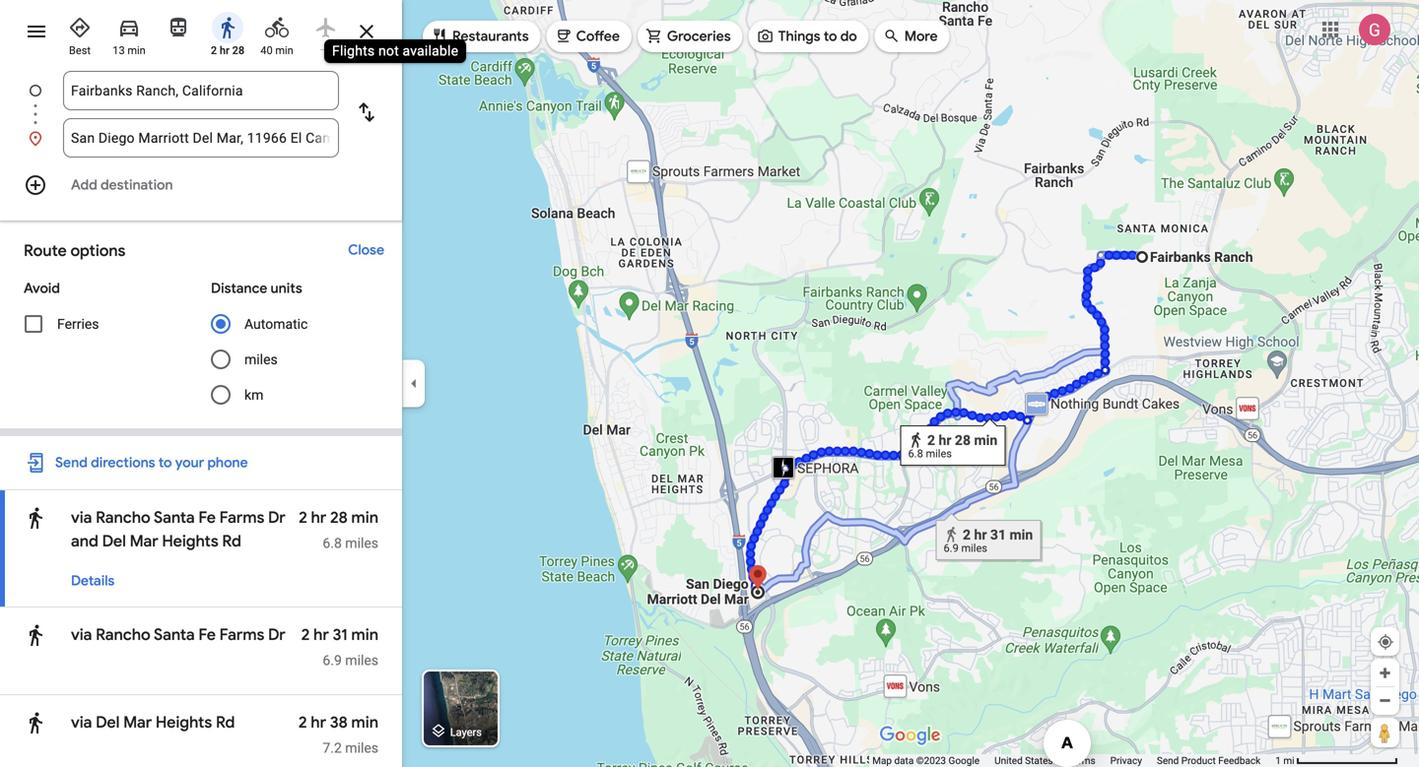 Task type: vqa. For each thing, say whether or not it's contained in the screenshot.


Task type: locate. For each thing, give the bounding box(es) containing it.
close button
[[338, 233, 394, 268]]

min inside 40 min radio
[[275, 44, 293, 57]]

1 mi
[[1276, 756, 1295, 767]]

dr
[[268, 508, 286, 528], [268, 625, 286, 646]]

walking image up the 2 hr 28
[[216, 16, 240, 39]]

1 vertical spatial santa
[[154, 625, 195, 646]]

2 none radio from the left
[[306, 8, 347, 50]]

min inside 2 hr 38 min 7.2 miles
[[351, 713, 379, 733]]

1 list item from the top
[[0, 71, 402, 134]]

avoid ferries
[[24, 280, 99, 333]]

dr left 2 hr 28 min 6.8 miles
[[268, 508, 286, 528]]

0 vertical spatial via
[[71, 508, 96, 528]]

1 vertical spatial 28
[[330, 508, 348, 528]]

hr left 31
[[313, 625, 329, 646]]


[[430, 721, 448, 743]]

miles for 2 hr 28 min
[[345, 536, 379, 552]]

santa
[[154, 508, 195, 528], [154, 625, 195, 646]]

2 santa from the top
[[154, 625, 195, 646]]

heights down via rancho santa fe farms dr
[[156, 713, 212, 733]]

walking image for via del mar heights rd
[[24, 709, 47, 738]]

0 vertical spatial del
[[102, 532, 126, 552]]

google maps element
[[0, 0, 1419, 768]]

2 inside 2 hr 28 min 6.8 miles
[[299, 508, 307, 528]]

walking image
[[216, 16, 240, 39], [24, 504, 47, 533]]

2 inside 2 hr 38 min 7.2 miles
[[299, 713, 307, 733]]

del
[[102, 532, 126, 552], [96, 713, 120, 733]]

hr for 2 hr 28 min
[[311, 508, 326, 528]]

santa down your
[[154, 508, 195, 528]]

distance units option group
[[211, 271, 379, 414]]

map data ©2023 google
[[873, 756, 980, 767]]

3 via from the top
[[71, 713, 92, 733]]

list item down the 2 hr 28
[[0, 71, 402, 134]]

none radio transit
[[158, 8, 199, 43]]

0 vertical spatial walking image
[[24, 621, 47, 650]]

1 horizontal spatial send
[[1157, 756, 1179, 767]]

privacy
[[1111, 756, 1142, 767]]

list item
[[0, 71, 402, 134], [0, 118, 402, 158]]

farms down phone
[[219, 508, 264, 528]]

2
[[211, 44, 217, 57], [299, 508, 307, 528], [301, 625, 310, 646], [299, 713, 307, 733]]

farms inside rancho santa fe farms dr and del mar heights rd
[[219, 508, 264, 528]]


[[355, 98, 379, 127]]

1
[[1276, 756, 1281, 767]]

send
[[55, 454, 88, 472], [1157, 756, 1179, 767]]

40 min radio
[[256, 8, 298, 58]]

1 vertical spatial dr
[[268, 625, 286, 646]]

0 vertical spatial dr
[[268, 508, 286, 528]]

min for rancho santa fe farms dr and del mar heights rd
[[351, 508, 379, 528]]

2 vertical spatial 
[[24, 709, 47, 738]]

1 walking image from the top
[[24, 621, 47, 650]]

None radio
[[158, 8, 199, 43], [306, 8, 347, 50]]

details button
[[61, 564, 124, 599]]

28 for 2 hr 28
[[232, 44, 245, 57]]

miles inside 2 hr 31 min 6.9 miles
[[345, 653, 379, 669]]

1 vertical spatial send
[[1157, 756, 1179, 767]]

footer
[[873, 755, 1276, 768]]

1 fe from the top
[[198, 508, 216, 528]]

none radio flights
[[306, 8, 347, 50]]

none radio left  at the left top of page
[[306, 8, 347, 50]]

mar
[[130, 532, 158, 552], [123, 713, 152, 733]]

km
[[244, 387, 264, 404]]

miles inside 2 hr 38 min 7.2 miles
[[345, 741, 379, 757]]

dr inside rancho santa fe farms dr and del mar heights rd
[[268, 508, 286, 528]]

3  from the top
[[24, 709, 47, 738]]

miles right 6.8
[[345, 536, 379, 552]]

1 santa from the top
[[154, 508, 195, 528]]

zoom in image
[[1378, 666, 1393, 681]]

none field down starting point fairbanks ranch, california field
[[71, 118, 331, 158]]

states
[[1025, 756, 1053, 767]]

1 vertical spatial fe
[[198, 625, 216, 646]]

1 vertical spatial walking image
[[24, 709, 47, 738]]

0 vertical spatial rancho
[[96, 508, 151, 528]]

0 horizontal spatial none radio
[[158, 8, 199, 43]]

1  from the top
[[24, 504, 47, 533]]

0 horizontal spatial to
[[158, 454, 172, 472]]

Destination San Diego Marriott Del Mar, 11966 El Camino Real, San Diego, CA 92130 field
[[71, 126, 331, 150]]

1 vertical spatial del
[[96, 713, 120, 733]]

hr up 6.8
[[311, 508, 326, 528]]

31
[[333, 625, 348, 646]]

hr inside 2 hr 31 min 6.9 miles
[[313, 625, 329, 646]]

united
[[995, 756, 1023, 767]]

list item down starting point fairbanks ranch, california field
[[0, 118, 402, 158]]

1 vertical spatial walking image
[[24, 504, 47, 533]]

0 vertical spatial mar
[[130, 532, 158, 552]]

2 vertical spatial via
[[71, 713, 92, 733]]

1 vertical spatial farms
[[219, 625, 264, 646]]

del inside rancho santa fe farms dr and del mar heights rd
[[102, 532, 126, 552]]

0 vertical spatial 
[[24, 504, 47, 533]]

2 for 2 hr 38 min
[[299, 713, 307, 733]]

0 vertical spatial to
[[824, 28, 837, 45]]

add
[[71, 176, 97, 194]]

mi
[[1284, 756, 1295, 767]]

1 farms from the top
[[219, 508, 264, 528]]

2 inside 2 hr 31 min 6.9 miles
[[301, 625, 310, 646]]

0 vertical spatial send
[[55, 454, 88, 472]]

 things to do
[[757, 25, 857, 47]]

feedback
[[1219, 756, 1261, 767]]

0 vertical spatial farms
[[219, 508, 264, 528]]

min
[[127, 44, 146, 57], [275, 44, 293, 57], [351, 508, 379, 528], [351, 625, 379, 646], [351, 713, 379, 733]]

2 walking image from the top
[[24, 709, 47, 738]]

rd
[[222, 532, 241, 552], [216, 713, 235, 733]]

1 none radio from the left
[[158, 8, 199, 43]]

2  from the top
[[24, 621, 47, 650]]

2 for 2 hr 31 min
[[301, 625, 310, 646]]

1 vertical spatial 
[[24, 621, 47, 650]]

1 none field from the top
[[71, 71, 331, 110]]

automatic
[[244, 316, 308, 333]]

hr left 38 on the bottom
[[311, 713, 326, 733]]


[[431, 25, 449, 47]]

not
[[378, 43, 399, 59]]

2 none field from the top
[[71, 118, 331, 158]]

google
[[949, 756, 980, 767]]

fe inside rancho santa fe farms dr and del mar heights rd
[[198, 508, 216, 528]]

28 up 6.8
[[330, 508, 348, 528]]

28 inside option
[[232, 44, 245, 57]]

miles right 7.2
[[345, 741, 379, 757]]

santa inside rancho santa fe farms dr and del mar heights rd
[[154, 508, 195, 528]]

fe
[[198, 508, 216, 528], [198, 625, 216, 646]]

miles right 6.9
[[345, 653, 379, 669]]

privacy button
[[1111, 755, 1142, 768]]

min inside 2 hr 31 min 6.9 miles
[[351, 625, 379, 646]]


[[25, 17, 48, 46]]

footer containing map data ©2023 google
[[873, 755, 1276, 768]]

rancho inside rancho santa fe farms dr and del mar heights rd
[[96, 508, 151, 528]]

1 vertical spatial rancho
[[96, 625, 151, 646]]

santa up via del mar heights rd
[[154, 625, 195, 646]]

to left your
[[158, 454, 172, 472]]

coffee
[[576, 28, 620, 45]]

walking image
[[24, 621, 47, 650], [24, 709, 47, 738]]

layers
[[450, 727, 482, 739]]

1 horizontal spatial 28
[[330, 508, 348, 528]]

0 vertical spatial 28
[[232, 44, 245, 57]]

1 dr from the top
[[268, 508, 286, 528]]

28 inside 2 hr 28 min 6.8 miles
[[330, 508, 348, 528]]

28 left "40"
[[232, 44, 245, 57]]

walking image containing 
[[24, 504, 47, 533]]

None field
[[71, 71, 331, 110], [71, 118, 331, 158]]

close
[[348, 242, 384, 259]]

rancho down the details button
[[96, 625, 151, 646]]

none radio right driving image
[[158, 8, 199, 43]]

28
[[232, 44, 245, 57], [330, 508, 348, 528]]

heights down your
[[162, 532, 219, 552]]

28 for 2 hr 28 min 6.8 miles
[[330, 508, 348, 528]]

miles inside 2 hr 28 min 6.8 miles
[[345, 536, 379, 552]]

to inside  things to do
[[824, 28, 837, 45]]

list
[[0, 71, 402, 158]]

©2023
[[916, 756, 946, 767]]

farms left 31
[[219, 625, 264, 646]]

min inside 13 min radio
[[127, 44, 146, 57]]

miles up the km
[[244, 352, 278, 368]]

dr left 31
[[268, 625, 286, 646]]

0 vertical spatial santa
[[154, 508, 195, 528]]

heights inside rancho santa fe farms dr and del mar heights rd
[[162, 532, 219, 552]]

details
[[71, 573, 115, 590]]

mar right and
[[130, 532, 158, 552]]

1 horizontal spatial walking image
[[216, 16, 240, 39]]

1 mi button
[[1276, 756, 1399, 767]]

hr
[[220, 44, 230, 57], [311, 508, 326, 528], [313, 625, 329, 646], [311, 713, 326, 733]]

1 vertical spatial to
[[158, 454, 172, 472]]

walking image left and
[[24, 504, 47, 533]]

13 min radio
[[108, 8, 150, 58]]

flights
[[332, 43, 375, 59]]

 for rancho santa fe farms dr and del mar heights rd
[[24, 504, 47, 533]]

data
[[895, 756, 914, 767]]

0 horizontal spatial 28
[[232, 44, 245, 57]]

1 horizontal spatial none radio
[[306, 8, 347, 50]]

hr left "40"
[[220, 44, 230, 57]]

rancho up and
[[96, 508, 151, 528]]

0 vertical spatial none field
[[71, 71, 331, 110]]

via del mar heights rd
[[71, 713, 235, 733]]

heights
[[162, 532, 219, 552], [156, 713, 212, 733]]

united states button
[[995, 755, 1053, 768]]

1 via from the top
[[71, 508, 96, 528]]

send left product
[[1157, 756, 1179, 767]]

0 vertical spatial heights
[[162, 532, 219, 552]]

hr inside 2 hr 28 min 6.8 miles
[[311, 508, 326, 528]]

do
[[841, 28, 857, 45]]

none field up destination san diego marriott del mar, 11966 el camino real, san diego, ca 92130 field
[[71, 71, 331, 110]]

to left do
[[824, 28, 837, 45]]

2 rancho from the top
[[96, 625, 151, 646]]

route options
[[24, 241, 126, 261]]

2 via from the top
[[71, 625, 92, 646]]

0 vertical spatial rd
[[222, 532, 241, 552]]

to
[[824, 28, 837, 45], [158, 454, 172, 472]]

0 vertical spatial walking image
[[216, 16, 240, 39]]

options
[[70, 241, 126, 261]]

terms button
[[1068, 755, 1096, 768]]

0 vertical spatial fe
[[198, 508, 216, 528]]

 send directions to your phone
[[26, 450, 248, 476]]

1 vertical spatial via
[[71, 625, 92, 646]]

1 rancho from the top
[[96, 508, 151, 528]]

send right 
[[55, 454, 88, 472]]

collapse side panel image
[[403, 373, 425, 395]]

miles
[[244, 352, 278, 368], [345, 536, 379, 552], [345, 653, 379, 669], [345, 741, 379, 757]]

via
[[71, 508, 96, 528], [71, 625, 92, 646], [71, 713, 92, 733]]

none field starting point fairbanks ranch, california
[[71, 71, 331, 110]]

farms
[[219, 508, 264, 528], [219, 625, 264, 646]]

hr inside 2 hr 38 min 7.2 miles
[[311, 713, 326, 733]]

0 horizontal spatial walking image
[[24, 504, 47, 533]]

min inside 2 hr 28 min 6.8 miles
[[351, 508, 379, 528]]

directions main content
[[0, 0, 402, 768]]

 for rancho santa fe farms dr
[[24, 621, 47, 650]]


[[757, 25, 774, 47]]

40 min
[[260, 44, 293, 57]]

walking image inside directions main content
[[24, 504, 47, 533]]

1 horizontal spatial to
[[824, 28, 837, 45]]

via for via
[[71, 508, 96, 528]]

0 horizontal spatial send
[[55, 454, 88, 472]]

2 for 2 hr 28 min
[[299, 508, 307, 528]]

mar down via rancho santa fe farms dr
[[123, 713, 152, 733]]

1 vertical spatial none field
[[71, 118, 331, 158]]

miles inside distance units option group
[[244, 352, 278, 368]]



Task type: describe. For each thing, give the bounding box(es) containing it.
7.2
[[323, 741, 342, 757]]

best travel modes image
[[68, 16, 92, 39]]

groceries
[[667, 28, 731, 45]]

walking image inside 2 hr 28 option
[[216, 16, 240, 39]]

directions
[[91, 454, 155, 472]]


[[24, 171, 47, 200]]

rancho santa fe farms dr and del mar heights rd
[[71, 508, 286, 552]]

6.8
[[323, 536, 342, 552]]

via for via rancho santa fe farms dr
[[71, 625, 92, 646]]

1 vertical spatial rd
[[216, 713, 235, 733]]

best
[[69, 44, 91, 57]]


[[883, 25, 901, 47]]

 for del mar heights rd
[[24, 709, 47, 738]]

walking image for via rancho santa fe farms dr
[[24, 621, 47, 650]]

show your location image
[[1377, 634, 1395, 652]]

6.9
[[323, 653, 342, 669]]

send inside  send directions to your phone
[[55, 454, 88, 472]]

ferries
[[57, 316, 99, 333]]

via rancho santa fe farms dr
[[71, 625, 286, 646]]

product
[[1182, 756, 1216, 767]]

2 farms from the top
[[219, 625, 264, 646]]

show street view coverage image
[[1371, 719, 1400, 748]]

available
[[403, 43, 459, 59]]

2 list item from the top
[[0, 118, 402, 158]]

distance units
[[211, 280, 302, 298]]

none field destination san diego marriott del mar, 11966 el camino real, san diego, ca 92130
[[71, 118, 331, 158]]

 layers
[[430, 721, 482, 743]]

13
[[113, 44, 125, 57]]

cycling image
[[265, 16, 289, 39]]

2 hr 31 min 6.9 miles
[[301, 625, 379, 669]]


[[355, 17, 379, 46]]


[[555, 25, 572, 47]]

and
[[71, 532, 98, 552]]

units
[[271, 280, 302, 298]]

restaurants
[[452, 28, 529, 45]]

mar inside rancho santa fe farms dr and del mar heights rd
[[130, 532, 158, 552]]

things
[[778, 28, 821, 45]]

2 hr 28
[[211, 44, 245, 57]]

zoom out image
[[1378, 694, 1393, 709]]

terms
[[1068, 756, 1096, 767]]

Best radio
[[59, 8, 101, 58]]

2 hr 38 min 7.2 miles
[[299, 713, 379, 757]]

miles for 2 hr 38 min
[[345, 741, 379, 757]]

phone
[[207, 454, 248, 472]]

hr inside option
[[220, 44, 230, 57]]

map
[[873, 756, 892, 767]]

1 vertical spatial mar
[[123, 713, 152, 733]]

 coffee
[[555, 25, 620, 47]]

rd inside rancho santa fe farms dr and del mar heights rd
[[222, 532, 241, 552]]

hr for 2 hr 38 min
[[311, 713, 326, 733]]

route
[[24, 241, 67, 261]]

 more
[[883, 25, 938, 47]]

 button
[[16, 8, 57, 55]]


[[646, 25, 663, 47]]

2 dr from the top
[[268, 625, 286, 646]]

footer inside google maps 'element'
[[873, 755, 1276, 768]]

hr for 2 hr 31 min
[[313, 625, 329, 646]]

min for rancho santa fe farms dr
[[351, 625, 379, 646]]

send inside send product feedback button
[[1157, 756, 1179, 767]]

min for del mar heights rd
[[351, 713, 379, 733]]

list inside google maps 'element'
[[0, 71, 402, 158]]

driving image
[[117, 16, 141, 39]]


[[26, 450, 47, 476]]

send product feedback
[[1157, 756, 1261, 767]]

send product feedback button
[[1157, 755, 1261, 768]]

miles for 2 hr 31 min
[[345, 653, 379, 669]]

via for via del mar heights rd
[[71, 713, 92, 733]]

 restaurants
[[431, 25, 529, 47]]

2 hr 28 radio
[[207, 8, 248, 58]]

40
[[260, 44, 273, 57]]

avoid
[[24, 280, 60, 298]]

flights image
[[314, 16, 338, 39]]

 groceries
[[646, 25, 731, 47]]

add destination
[[71, 176, 173, 194]]

google account: gina roberg  
(gina.roberg@adept.ai) image
[[1359, 14, 1391, 45]]

transit image
[[167, 16, 190, 39]]

flights not available
[[332, 43, 459, 59]]

more
[[905, 28, 938, 45]]

Starting point Fairbanks Ranch, California field
[[71, 79, 331, 103]]

 button
[[346, 8, 387, 55]]

13 min
[[113, 44, 146, 57]]

 button
[[339, 85, 394, 144]]

united states
[[995, 756, 1053, 767]]

your
[[175, 454, 204, 472]]

38
[[330, 713, 348, 733]]

2 hr 28 min 6.8 miles
[[299, 508, 379, 552]]

distance
[[211, 280, 267, 298]]

to inside  send directions to your phone
[[158, 454, 172, 472]]

2 inside 2 hr 28 option
[[211, 44, 217, 57]]

1 vertical spatial heights
[[156, 713, 212, 733]]

destination
[[101, 176, 173, 194]]

2 fe from the top
[[198, 625, 216, 646]]



